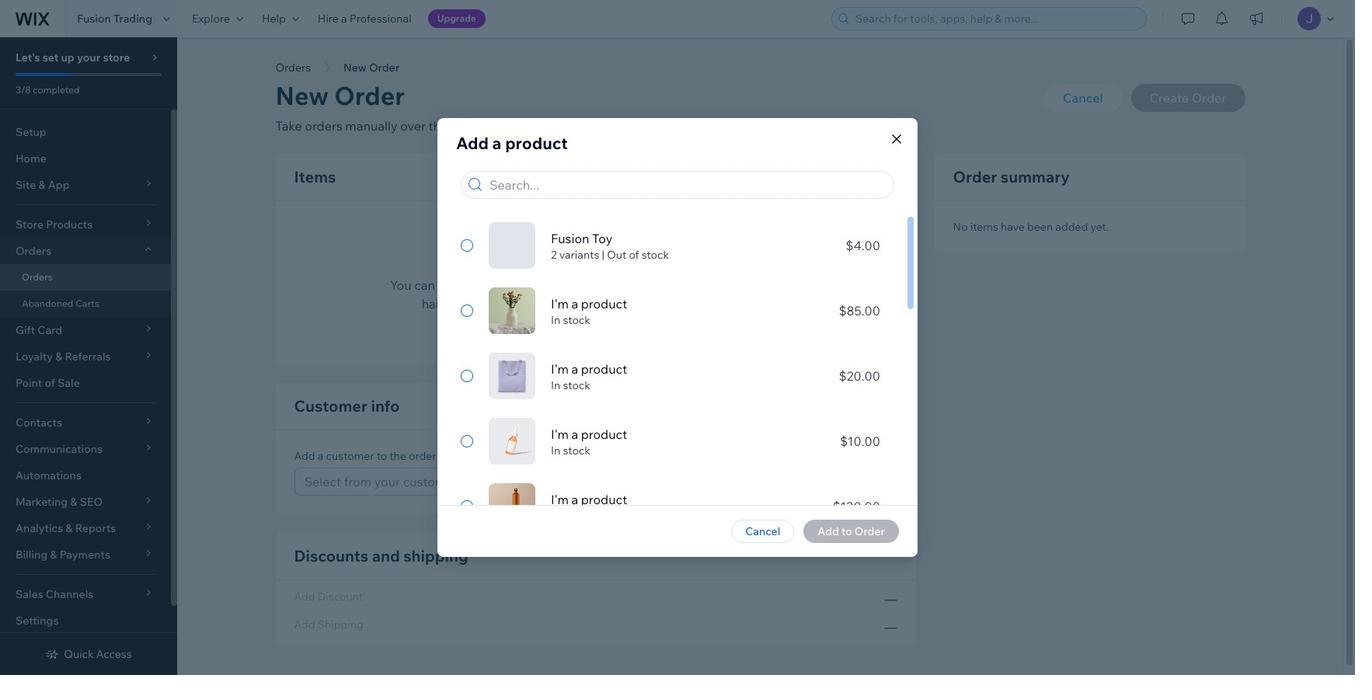 Task type: describe. For each thing, give the bounding box(es) containing it.
variants
[[560, 248, 600, 262]]

in for $20.00
[[551, 379, 561, 393]]

i'm a product in stock for $10.00
[[551, 427, 627, 458]]

upgrade
[[437, 12, 476, 24]]

2 — from the top
[[885, 620, 897, 635]]

stock for $20.00
[[563, 379, 591, 393]]

stock for $10.00
[[563, 444, 591, 458]]

order summary
[[953, 167, 1070, 187]]

fusion for toy
[[551, 231, 590, 246]]

shipping
[[404, 546, 469, 566]]

i'm for $85.00
[[551, 296, 569, 312]]

help button
[[253, 0, 308, 37]]

1 item from the left
[[738, 170, 762, 184]]

phone
[[451, 118, 488, 134]]

the inside new order take orders manually over the phone or in person. learn more
[[429, 118, 448, 134]]

orders button
[[0, 238, 171, 264]]

new order take orders manually over the phone or in person. learn more
[[276, 80, 636, 134]]

setup link
[[0, 119, 171, 145]]

orders for orders dropdown button at the left of the page
[[16, 244, 51, 258]]

quick access
[[64, 648, 132, 662]]

a
[[793, 278, 801, 293]]

product for $20.00
[[581, 362, 627, 377]]

carts
[[76, 298, 99, 309]]

new order button
[[336, 56, 407, 79]]

add
[[656, 278, 679, 293]]

bottle
[[657, 296, 691, 312]]

items up multiple
[[556, 254, 589, 270]]

$10
[[580, 296, 602, 312]]

up
[[61, 51, 75, 65]]

$85.00
[[839, 303, 881, 319]]

items right no
[[971, 220, 999, 234]]

i'm a product in stock for $20.00
[[551, 362, 627, 393]]

i'm a product
[[551, 492, 627, 508]]

no items have been added yet.
[[953, 220, 1109, 234]]

sidebar element
[[0, 37, 177, 676]]

customer
[[326, 449, 374, 463]]

an
[[477, 278, 492, 293]]

fusion toy 2 variants | out of stock
[[551, 231, 669, 262]]

shampoo).
[[709, 296, 770, 312]]

in
[[506, 118, 516, 134]]

abandoned carts
[[22, 298, 99, 309]]

cancel for the "cancel" button to the top
[[1063, 90, 1103, 106]]

0 vertical spatial with
[[529, 278, 553, 293]]

add for add a customer to the order
[[294, 449, 315, 463]]

abandoned
[[22, 298, 73, 309]]

0 vertical spatial cancel button
[[1045, 84, 1122, 112]]

hire a professional
[[318, 12, 412, 26]]

i'm for $10.00
[[551, 427, 569, 442]]

point of sale link
[[0, 370, 171, 396]]

manually
[[345, 118, 398, 134]]

2 vertical spatial the
[[390, 449, 406, 463]]

completed
[[33, 84, 80, 96]]

add items to the order you can create an order with multiple items or add custom items (e.g., a haircut appointment with a $10 tip and a bottle of shampoo).
[[390, 254, 801, 312]]

0 vertical spatial order
[[630, 254, 663, 270]]

sale
[[58, 376, 80, 390]]

2 vertical spatial order
[[953, 167, 998, 187]]

toy
[[592, 231, 613, 246]]

i'm a product in stock for $85.00
[[551, 296, 627, 327]]

customer info
[[294, 396, 400, 416]]

stock for $85.00
[[563, 313, 591, 327]]

let's set up your store
[[16, 51, 130, 65]]

discounts and shipping
[[294, 546, 469, 566]]

access
[[96, 648, 132, 662]]

point
[[16, 376, 42, 390]]

i'm for $20.00
[[551, 362, 569, 377]]

items up tip
[[606, 278, 638, 293]]

order for new order take orders manually over the phone or in person. learn more
[[334, 80, 405, 111]]

have
[[1001, 220, 1025, 234]]

product for $10.00
[[581, 427, 627, 442]]

or inside add items to the order you can create an order with multiple items or add custom items (e.g., a haircut appointment with a $10 tip and a bottle of shampoo).
[[641, 278, 653, 293]]

upgrade button
[[428, 9, 486, 28]]

professional
[[350, 12, 412, 26]]

3/8
[[16, 84, 31, 96]]

orders for orders button
[[276, 61, 311, 75]]

quick
[[64, 648, 94, 662]]

store
[[103, 51, 130, 65]]

custom
[[696, 170, 736, 184]]

product for $85.00
[[581, 296, 627, 312]]

fusion trading
[[77, 12, 152, 26]]

added
[[1056, 220, 1089, 234]]

add item button
[[794, 166, 897, 189]]

help
[[262, 12, 286, 26]]

of inside sidebar element
[[45, 376, 55, 390]]

2
[[551, 248, 557, 262]]

orders
[[305, 118, 343, 134]]

(e.g.,
[[762, 278, 790, 293]]

|
[[602, 248, 605, 262]]

$10.00
[[840, 434, 881, 449]]

multiple
[[556, 278, 604, 293]]

orders for orders link in the top of the page
[[22, 271, 53, 283]]

cancel for the "cancel" button to the bottom
[[746, 525, 781, 539]]

new for new order
[[344, 61, 367, 75]]

of inside add items to the order you can create an order with multiple items or add custom items (e.g., a haircut appointment with a $10 tip and a bottle of shampoo).
[[694, 296, 706, 312]]

haircut
[[422, 296, 462, 312]]

Select from your customer list or add a new one field
[[300, 469, 875, 495]]

fusion for trading
[[77, 12, 111, 26]]

4 i'm from the top
[[551, 492, 569, 508]]



Task type: vqa. For each thing, say whether or not it's contained in the screenshot.
THE SELL
no



Task type: locate. For each thing, give the bounding box(es) containing it.
1 vertical spatial and
[[372, 546, 400, 566]]

new down orders button
[[276, 80, 329, 111]]

the right customer
[[390, 449, 406, 463]]

a
[[341, 12, 347, 26], [493, 133, 502, 153], [571, 296, 577, 312], [648, 296, 654, 312], [572, 296, 578, 312], [572, 362, 578, 377], [572, 427, 578, 442], [318, 449, 324, 463], [572, 492, 578, 508]]

your
[[77, 51, 100, 65]]

hire
[[318, 12, 339, 26]]

new inside new order take orders manually over the phone or in person. learn more
[[276, 80, 329, 111]]

settings
[[16, 614, 59, 628]]

i'm
[[551, 296, 569, 312], [551, 362, 569, 377], [551, 427, 569, 442], [551, 492, 569, 508]]

$20.00
[[839, 369, 881, 384]]

1 horizontal spatial item
[[846, 170, 869, 184]]

0 vertical spatial new
[[344, 61, 367, 75]]

customer
[[294, 396, 368, 416]]

0 vertical spatial in
[[551, 313, 561, 327]]

order right out
[[630, 254, 663, 270]]

yet.
[[1091, 220, 1109, 234]]

the right over
[[429, 118, 448, 134]]

item right custom
[[738, 170, 762, 184]]

set
[[43, 51, 59, 65]]

add for add item
[[822, 170, 844, 184]]

0 horizontal spatial item
[[738, 170, 762, 184]]

add inside add items to the order you can create an order with multiple items or add custom items (e.g., a haircut appointment with a $10 tip and a bottle of shampoo).
[[529, 254, 554, 270]]

1 vertical spatial cancel
[[746, 525, 781, 539]]

orders inside orders button
[[276, 61, 311, 75]]

in for $10.00
[[551, 444, 561, 458]]

discounts
[[294, 546, 369, 566]]

1 horizontal spatial and
[[623, 296, 645, 312]]

add
[[456, 133, 489, 153], [672, 170, 693, 184], [822, 170, 844, 184], [529, 254, 554, 270], [294, 449, 315, 463]]

1 vertical spatial new
[[276, 80, 329, 111]]

0 horizontal spatial to
[[377, 449, 387, 463]]

appointment
[[465, 296, 540, 312]]

0 vertical spatial fusion
[[77, 12, 111, 26]]

been
[[1028, 220, 1053, 234]]

i'm a product in stock up select from your customer list or add a new one field
[[551, 427, 627, 458]]

1 i'm from the top
[[551, 296, 569, 312]]

2 vertical spatial i'm a product in stock
[[551, 427, 627, 458]]

0 vertical spatial cancel
[[1063, 90, 1103, 106]]

and right tip
[[623, 296, 645, 312]]

the inside add items to the order you can create an order with multiple items or add custom items (e.g., a haircut appointment with a $10 tip and a bottle of shampoo).
[[608, 254, 627, 270]]

2 horizontal spatial order
[[630, 254, 663, 270]]

0 horizontal spatial of
[[45, 376, 55, 390]]

1 i'm a product in stock from the top
[[551, 296, 627, 327]]

0 vertical spatial orders
[[276, 61, 311, 75]]

add for add items to the order you can create an order with multiple items or add custom items (e.g., a haircut appointment with a $10 tip and a bottle of shampoo).
[[529, 254, 554, 270]]

0 vertical spatial the
[[429, 118, 448, 134]]

2 vertical spatial order
[[409, 449, 437, 463]]

and inside add items to the order you can create an order with multiple items or add custom items (e.g., a haircut appointment with a $10 tip and a bottle of shampoo).
[[623, 296, 645, 312]]

add for add a product
[[456, 133, 489, 153]]

home
[[16, 152, 46, 166]]

order up no
[[953, 167, 998, 187]]

0 vertical spatial to
[[592, 254, 605, 270]]

you
[[390, 278, 412, 293]]

3 i'm a product in stock from the top
[[551, 427, 627, 458]]

1 in from the top
[[551, 313, 561, 327]]

no
[[953, 220, 968, 234]]

1 horizontal spatial cancel
[[1063, 90, 1103, 106]]

new order
[[344, 61, 400, 75]]

0 vertical spatial and
[[623, 296, 645, 312]]

create
[[438, 278, 475, 293]]

1 vertical spatial with
[[543, 296, 568, 312]]

new
[[344, 61, 367, 75], [276, 80, 329, 111]]

3 i'm from the top
[[551, 427, 569, 442]]

explore
[[192, 12, 230, 26]]

cancel
[[1063, 90, 1103, 106], [746, 525, 781, 539]]

or left in
[[491, 118, 503, 134]]

fusion inside fusion toy 2 variants | out of stock
[[551, 231, 590, 246]]

fusion up variants
[[551, 231, 590, 246]]

1 horizontal spatial of
[[629, 248, 639, 262]]

take
[[276, 118, 302, 134]]

2 i'm a product in stock from the top
[[551, 362, 627, 393]]

0 horizontal spatial fusion
[[77, 12, 111, 26]]

items up shampoo).
[[727, 278, 760, 293]]

summary
[[1001, 167, 1070, 187]]

custom
[[681, 278, 725, 293]]

to inside add items to the order you can create an order with multiple items or add custom items (e.g., a haircut appointment with a $10 tip and a bottle of shampoo).
[[592, 254, 605, 270]]

add for add custom item
[[672, 170, 693, 184]]

point of sale
[[16, 376, 80, 390]]

1 vertical spatial of
[[694, 296, 706, 312]]

abandoned carts link
[[0, 291, 171, 317]]

product
[[505, 133, 568, 153], [581, 296, 627, 312], [581, 362, 627, 377], [581, 427, 627, 442], [581, 492, 627, 508]]

stock
[[642, 248, 669, 262], [563, 313, 591, 327], [563, 379, 591, 393], [563, 444, 591, 458]]

2 item from the left
[[846, 170, 869, 184]]

new for new order take orders manually over the phone or in person. learn more
[[276, 80, 329, 111]]

can
[[415, 278, 435, 293]]

1 vertical spatial cancel button
[[732, 520, 795, 543]]

orders inside orders dropdown button
[[16, 244, 51, 258]]

2 vertical spatial in
[[551, 444, 561, 458]]

to left out
[[592, 254, 605, 270]]

stock inside fusion toy 2 variants | out of stock
[[642, 248, 669, 262]]

or
[[491, 118, 503, 134], [641, 278, 653, 293]]

of left sale
[[45, 376, 55, 390]]

order up appointment
[[494, 278, 526, 293]]

add inside add custom item button
[[672, 170, 693, 184]]

setup
[[16, 125, 46, 139]]

to right customer
[[377, 449, 387, 463]]

orders button
[[268, 56, 319, 79]]

items
[[294, 167, 336, 187]]

0 horizontal spatial cancel button
[[732, 520, 795, 543]]

learn
[[570, 118, 603, 134]]

and
[[623, 296, 645, 312], [372, 546, 400, 566]]

quick access button
[[45, 648, 132, 662]]

1 vertical spatial in
[[551, 379, 561, 393]]

of right out
[[629, 248, 639, 262]]

let's
[[16, 51, 40, 65]]

2 vertical spatial of
[[45, 376, 55, 390]]

order inside new order take orders manually over the phone or in person. learn more
[[334, 80, 405, 111]]

with
[[529, 278, 553, 293], [543, 296, 568, 312]]

Search for tools, apps, help & more... field
[[851, 8, 1142, 30]]

fusion
[[77, 12, 111, 26], [551, 231, 590, 246]]

1 vertical spatial or
[[641, 278, 653, 293]]

0 horizontal spatial the
[[390, 449, 406, 463]]

0 horizontal spatial cancel
[[746, 525, 781, 539]]

new inside button
[[344, 61, 367, 75]]

in for $85.00
[[551, 313, 561, 327]]

1 vertical spatial —
[[885, 620, 897, 635]]

add inside add item button
[[822, 170, 844, 184]]

info
[[371, 396, 400, 416]]

and left the shipping
[[372, 546, 400, 566]]

in
[[551, 313, 561, 327], [551, 379, 561, 393], [551, 444, 561, 458]]

order down professional
[[369, 61, 400, 75]]

1 — from the top
[[885, 592, 897, 607]]

1 vertical spatial fusion
[[551, 231, 590, 246]]

i'm a product in stock
[[551, 296, 627, 327], [551, 362, 627, 393], [551, 427, 627, 458]]

learn more link
[[570, 117, 636, 135]]

order for new order
[[369, 61, 400, 75]]

1 vertical spatial order
[[494, 278, 526, 293]]

add item
[[822, 170, 869, 184]]

2 horizontal spatial of
[[694, 296, 706, 312]]

or inside new order take orders manually over the phone or in person. learn more
[[491, 118, 503, 134]]

trading
[[113, 12, 152, 26]]

with down multiple
[[543, 296, 568, 312]]

add a customer to the order
[[294, 449, 437, 463]]

new down hire a professional at the left top of page
[[344, 61, 367, 75]]

more
[[606, 118, 636, 134]]

order right customer
[[409, 449, 437, 463]]

tip
[[604, 296, 620, 312]]

0 horizontal spatial or
[[491, 118, 503, 134]]

2 in from the top
[[551, 379, 561, 393]]

1 horizontal spatial order
[[494, 278, 526, 293]]

$130.00
[[833, 499, 881, 515]]

1 horizontal spatial the
[[429, 118, 448, 134]]

1 vertical spatial order
[[334, 80, 405, 111]]

2 vertical spatial orders
[[22, 271, 53, 283]]

or left the add on the top of the page
[[641, 278, 653, 293]]

orders inside orders link
[[22, 271, 53, 283]]

hire a professional link
[[308, 0, 421, 37]]

settings link
[[0, 608, 171, 634]]

2 i'm from the top
[[551, 362, 569, 377]]

1 vertical spatial i'm a product in stock
[[551, 362, 627, 393]]

1 vertical spatial the
[[608, 254, 627, 270]]

3 in from the top
[[551, 444, 561, 458]]

i'm a product in stock down $10
[[551, 362, 627, 393]]

0 vertical spatial i'm a product in stock
[[551, 296, 627, 327]]

0 horizontal spatial order
[[409, 449, 437, 463]]

1 vertical spatial to
[[377, 449, 387, 463]]

0 vertical spatial of
[[629, 248, 639, 262]]

3/8 completed
[[16, 84, 80, 96]]

0 vertical spatial order
[[369, 61, 400, 75]]

fusion left trading
[[77, 12, 111, 26]]

i'm a product in stock down multiple
[[551, 296, 627, 327]]

of down custom at right top
[[694, 296, 706, 312]]

home link
[[0, 145, 171, 172]]

1 horizontal spatial or
[[641, 278, 653, 293]]

2 horizontal spatial the
[[608, 254, 627, 270]]

Search... field
[[485, 172, 889, 198]]

orders
[[276, 61, 311, 75], [16, 244, 51, 258], [22, 271, 53, 283]]

orders link
[[0, 264, 171, 291]]

person.
[[519, 118, 562, 134]]

1 horizontal spatial cancel button
[[1045, 84, 1122, 112]]

1 vertical spatial orders
[[16, 244, 51, 258]]

1 horizontal spatial to
[[592, 254, 605, 270]]

1 horizontal spatial new
[[344, 61, 367, 75]]

with down 2
[[529, 278, 553, 293]]

of inside fusion toy 2 variants | out of stock
[[629, 248, 639, 262]]

order down new order button in the top of the page
[[334, 80, 405, 111]]

$4.00
[[846, 238, 881, 253]]

order inside new order button
[[369, 61, 400, 75]]

over
[[400, 118, 426, 134]]

automations link
[[0, 463, 171, 489]]

item up $4.00
[[846, 170, 869, 184]]

0 horizontal spatial and
[[372, 546, 400, 566]]

0 vertical spatial or
[[491, 118, 503, 134]]

add custom item button
[[658, 166, 776, 189]]

add custom item
[[672, 170, 762, 184]]

automations
[[16, 469, 82, 483]]

0 vertical spatial —
[[885, 592, 897, 607]]

1 horizontal spatial fusion
[[551, 231, 590, 246]]

0 horizontal spatial new
[[276, 80, 329, 111]]

the right |
[[608, 254, 627, 270]]



